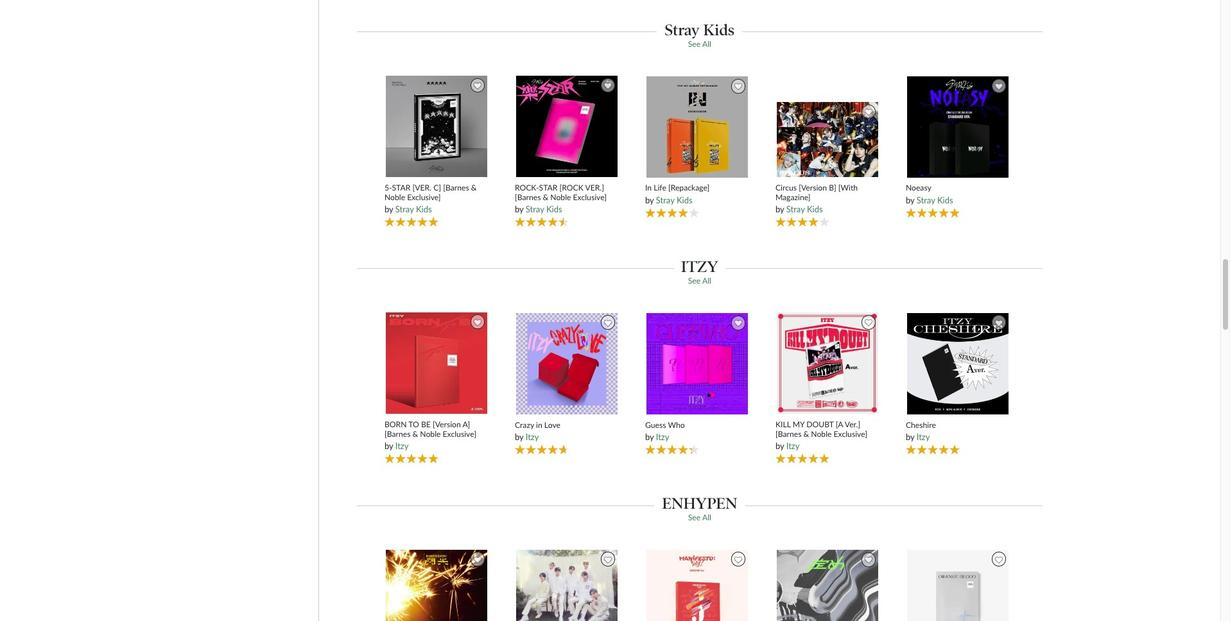 Task type: locate. For each thing, give the bounding box(es) containing it.
& inside rock-star [rock ver.] [barnes & noble exclusive] by stray kids
[[543, 193, 549, 202]]

by inside kill my doubt [a ver.] [barnes & noble exclusive] by itzy
[[776, 442, 785, 452]]

itzy link down born
[[396, 442, 409, 452]]

kids inside circus [version b] [with magazine] by stray kids
[[808, 204, 823, 215]]

itzy link for in
[[526, 432, 539, 443]]

itzy down in
[[526, 432, 539, 443]]

[version
[[799, 183, 828, 193], [433, 420, 461, 430]]

stray kids link
[[656, 195, 693, 205], [917, 195, 954, 205], [396, 204, 432, 215], [526, 204, 563, 215], [787, 204, 823, 215]]

itzy link down my
[[787, 442, 800, 452]]

rock-star [rock ver.] [barnes & noble exclusive] link
[[515, 183, 620, 202]]

all for itzy
[[703, 276, 712, 286]]

by down rock- on the left top of the page
[[515, 204, 524, 215]]

border: hakanai [limited edition a] image
[[516, 550, 619, 622]]

itzy down my
[[787, 442, 800, 452]]

enhypen
[[663, 495, 738, 514]]

all for enhypen
[[703, 514, 712, 523]]

exclusive] down ver.]
[[834, 430, 868, 439]]

3 all from the top
[[703, 514, 712, 523]]

stray kids link for [repackage]
[[656, 195, 693, 205]]

2 see all link from the top
[[689, 276, 712, 286]]

see inside "stray kids see all"
[[689, 39, 701, 49]]

by inside cheshire by itzy
[[906, 432, 915, 443]]

5-star [ver. c] [barnes & noble exclusive] link
[[385, 183, 489, 202]]

stray kids link down 'noeasy'
[[917, 195, 954, 205]]

see inside itzy see all
[[689, 276, 701, 286]]

stray kids link down rock- on the left top of the page
[[526, 204, 563, 215]]

guess who image
[[646, 313, 749, 416]]

itzy inside crazy in love by itzy
[[526, 432, 539, 443]]

by inside 'noeasy by stray kids'
[[906, 195, 915, 205]]

& inside 5-star [ver. c] [barnes & noble exclusive] by stray kids
[[471, 183, 477, 193]]

2 all from the top
[[703, 276, 712, 286]]

by inside in life [repackage] by stray kids
[[646, 195, 654, 205]]

kids inside in life [repackage] by stray kids
[[677, 195, 693, 205]]

see inside enhypen see all
[[689, 514, 701, 523]]

1 all from the top
[[703, 39, 712, 49]]

noble down 5-
[[385, 193, 405, 202]]

orange blood [kalpa ver.] [barnes & noble exclusive] image
[[907, 550, 1010, 622]]

my
[[793, 420, 805, 430]]

all
[[703, 39, 712, 49], [703, 276, 712, 286], [703, 514, 712, 523]]

rock-star [rock ver.] [barnes & noble exclusive] by stray kids
[[515, 183, 607, 215]]

star inside 5-star [ver. c] [barnes & noble exclusive] by stray kids
[[392, 183, 411, 193]]

by
[[646, 195, 654, 205], [906, 195, 915, 205], [385, 204, 393, 215], [515, 204, 524, 215], [776, 204, 785, 215], [515, 432, 524, 443], [646, 432, 654, 443], [906, 432, 915, 443], [385, 442, 393, 452], [776, 442, 785, 452]]

1 vertical spatial [version
[[433, 420, 461, 430]]

stray kids link for [rock
[[526, 204, 563, 215]]

by down 'noeasy'
[[906, 195, 915, 205]]

itzy down guess
[[656, 432, 670, 443]]

stray inside in life [repackage] by stray kids
[[656, 195, 675, 205]]

by down crazy
[[515, 432, 524, 443]]

1 vertical spatial see
[[689, 276, 701, 286]]

itzy inside "guess who by itzy"
[[656, 432, 670, 443]]

by down cheshire at the bottom right of page
[[906, 432, 915, 443]]

in
[[646, 183, 652, 193]]

noble down [rock
[[551, 193, 571, 202]]

cheshire image
[[907, 313, 1010, 416]]

by down "kill" on the bottom right of page
[[776, 442, 785, 452]]

itzy link
[[526, 432, 539, 443], [656, 432, 670, 443], [917, 432, 931, 443], [396, 442, 409, 452], [787, 442, 800, 452]]

1 see all link from the top
[[689, 39, 712, 49]]

kids
[[704, 21, 735, 39], [677, 195, 693, 205], [938, 195, 954, 205], [416, 204, 432, 215], [547, 204, 563, 215], [808, 204, 823, 215]]

guess who link
[[646, 421, 750, 430]]

0 vertical spatial see all link
[[689, 39, 712, 49]]

see all link
[[689, 39, 712, 49], [689, 276, 712, 286], [689, 514, 712, 523]]

by down in
[[646, 195, 654, 205]]

by down born
[[385, 442, 393, 452]]

[ver.
[[413, 183, 432, 193]]

by down 5-
[[385, 204, 393, 215]]

see for itzy
[[689, 276, 701, 286]]

itzy link down guess
[[656, 432, 670, 443]]

noble
[[385, 193, 405, 202], [551, 193, 571, 202], [420, 430, 441, 439], [812, 430, 832, 439]]

born to be [version a] [barnes & noble exclusive] image
[[386, 313, 488, 415]]

1 horizontal spatial star
[[539, 183, 558, 193]]

noble down doubt
[[812, 430, 832, 439]]

by down magazine]
[[776, 204, 785, 215]]

[barnes
[[443, 183, 469, 193], [515, 193, 541, 202], [385, 430, 411, 439], [776, 430, 802, 439]]

all inside "stray kids see all"
[[703, 39, 712, 49]]

stray kids link for [ver.
[[396, 204, 432, 215]]

star left [ver.
[[392, 183, 411, 193]]

[with
[[839, 183, 858, 193]]

by inside born to be [version a] [barnes & noble exclusive] by itzy
[[385, 442, 393, 452]]

ver.]
[[845, 420, 861, 430]]

1 horizontal spatial [version
[[799, 183, 828, 193]]

itzy down cheshire at the bottom right of page
[[917, 432, 931, 443]]

cheshire by itzy
[[906, 421, 937, 443]]

itzy inside kill my doubt [a ver.] [barnes & noble exclusive] by itzy
[[787, 442, 800, 452]]

5-star [ver. c] [barnes & noble exclusive] image
[[386, 75, 488, 178]]

stray kids link down life
[[656, 195, 693, 205]]

b]
[[830, 183, 837, 193]]

star inside rock-star [rock ver.] [barnes & noble exclusive] by stray kids
[[539, 183, 558, 193]]

noeasy
[[906, 183, 932, 193]]

kill my doubt [a ver.] [barnes & noble exclusive] image
[[777, 313, 880, 415]]

born
[[385, 420, 407, 430]]

exclusive] inside 5-star [ver. c] [barnes & noble exclusive] by stray kids
[[407, 193, 441, 202]]

itzy down born
[[396, 442, 409, 452]]

kids inside rock-star [rock ver.] [barnes & noble exclusive] by stray kids
[[547, 204, 563, 215]]

exclusive] down [ver.
[[407, 193, 441, 202]]

star for rock-star [rock ver.] [barnes & noble exclusive] by stray kids
[[539, 183, 558, 193]]

1 vertical spatial all
[[703, 276, 712, 286]]

[repackage]
[[669, 183, 710, 193]]

1 star from the left
[[392, 183, 411, 193]]

0 vertical spatial [version
[[799, 183, 828, 193]]

all inside itzy see all
[[703, 276, 712, 286]]

in life [repackage] image
[[646, 76, 749, 179]]

who
[[668, 421, 685, 430]]

circus
[[776, 183, 797, 193]]

itzy link down in
[[526, 432, 539, 443]]

kids inside 'noeasy by stray kids'
[[938, 195, 954, 205]]

[version left a]
[[433, 420, 461, 430]]

noble down be
[[420, 430, 441, 439]]

see for enhypen
[[689, 514, 701, 523]]

stray kids link down magazine]
[[787, 204, 823, 215]]

stray
[[665, 21, 700, 39], [656, 195, 675, 205], [917, 195, 936, 205], [396, 204, 414, 215], [526, 204, 545, 215], [787, 204, 805, 215]]

star left [rock
[[539, 183, 558, 193]]

born to be [version a] [barnes & noble exclusive] by itzy
[[385, 420, 477, 452]]

2 vertical spatial see all link
[[689, 514, 712, 523]]

[barnes down rock- on the left top of the page
[[515, 193, 541, 202]]

[barnes down born
[[385, 430, 411, 439]]

3 see all link from the top
[[689, 514, 712, 523]]

0 horizontal spatial [version
[[433, 420, 461, 430]]

[version left b]
[[799, 183, 828, 193]]

2 vertical spatial all
[[703, 514, 712, 523]]

2 see from the top
[[689, 276, 701, 286]]

itzy inside cheshire by itzy
[[917, 432, 931, 443]]

itzy link for to
[[396, 442, 409, 452]]

in life [repackage] link
[[646, 183, 750, 193]]

&
[[471, 183, 477, 193], [543, 193, 549, 202], [413, 430, 418, 439], [804, 430, 810, 439]]

1 vertical spatial see all link
[[689, 276, 712, 286]]

exclusive] down a]
[[443, 430, 477, 439]]

exclusive]
[[407, 193, 441, 202], [573, 193, 607, 202], [443, 430, 477, 439], [834, 430, 868, 439]]

0 vertical spatial see
[[689, 39, 701, 49]]

noble inside rock-star [rock ver.] [barnes & noble exclusive] by stray kids
[[551, 193, 571, 202]]

stray kids link for stray
[[917, 195, 954, 205]]

kill my doubt [a ver.] [barnes & noble exclusive] link
[[776, 420, 881, 440]]

see
[[689, 39, 701, 49], [689, 276, 701, 286], [689, 514, 701, 523]]

itzy
[[526, 432, 539, 443], [656, 432, 670, 443], [917, 432, 931, 443], [396, 442, 409, 452], [787, 442, 800, 452]]

3 see from the top
[[689, 514, 701, 523]]

exclusive] inside rock-star [rock ver.] [barnes & noble exclusive] by stray kids
[[573, 193, 607, 202]]

circus [version b] [with magazine] by stray kids
[[776, 183, 858, 215]]

[barnes right the c]
[[443, 183, 469, 193]]

c]
[[434, 183, 441, 193]]

noble inside born to be [version a] [barnes & noble exclusive] by itzy
[[420, 430, 441, 439]]

itzy link down cheshire at the bottom right of page
[[917, 432, 931, 443]]

stray kids link down [ver.
[[396, 204, 432, 215]]

all inside enhypen see all
[[703, 514, 712, 523]]

to
[[409, 420, 419, 430]]

[barnes down "kill" on the bottom right of page
[[776, 430, 802, 439]]

& inside kill my doubt [a ver.] [barnes & noble exclusive] by itzy
[[804, 430, 810, 439]]

1 see from the top
[[689, 39, 701, 49]]

a]
[[463, 420, 470, 430]]

0 vertical spatial all
[[703, 39, 712, 49]]

by down guess
[[646, 432, 654, 443]]

exclusive] down ver.] at the top left
[[573, 193, 607, 202]]

star
[[392, 183, 411, 193], [539, 183, 558, 193]]

exclusive] inside born to be [version a] [barnes & noble exclusive] by itzy
[[443, 430, 477, 439]]

enhypen see all
[[663, 495, 738, 523]]

0 horizontal spatial star
[[392, 183, 411, 193]]

2 star from the left
[[539, 183, 558, 193]]

2 vertical spatial see
[[689, 514, 701, 523]]



Task type: vqa. For each thing, say whether or not it's contained in the screenshot.
guess who "LINK"
yes



Task type: describe. For each thing, give the bounding box(es) containing it.
see all link for stray
[[689, 39, 712, 49]]

guess who by itzy
[[646, 421, 685, 443]]

[version inside circus [version b] [with magazine] by stray kids
[[799, 183, 828, 193]]

in life [repackage] by stray kids
[[646, 183, 710, 205]]

noeasy link
[[906, 183, 1011, 193]]

manifesto: day 1 [j engene version] image
[[646, 550, 749, 622]]

& inside born to be [version a] [barnes & noble exclusive] by itzy
[[413, 430, 418, 439]]

by inside circus [version b] [with magazine] by stray kids
[[776, 204, 785, 215]]

ver.]
[[586, 183, 605, 193]]

kill
[[776, 420, 791, 430]]

5-
[[385, 183, 392, 193]]

sadame [limited edition a] [cd/dvd/book] image
[[777, 550, 880, 622]]

kids inside "stray kids see all"
[[704, 21, 735, 39]]

[barnes inside kill my doubt [a ver.] [barnes & noble exclusive] by itzy
[[776, 430, 802, 439]]

cheshire link
[[906, 421, 1011, 430]]

stray inside circus [version b] [with magazine] by stray kids
[[787, 204, 805, 215]]

circus [version b] [with magazine] image
[[777, 101, 880, 178]]

by inside crazy in love by itzy
[[515, 432, 524, 443]]

5-star [ver. c] [barnes & noble exclusive] by stray kids
[[385, 183, 477, 215]]

[barnes inside 5-star [ver. c] [barnes & noble exclusive] by stray kids
[[443, 183, 469, 193]]

stray inside rock-star [rock ver.] [barnes & noble exclusive] by stray kids
[[526, 204, 545, 215]]

by inside "guess who by itzy"
[[646, 432, 654, 443]]

[barnes inside rock-star [rock ver.] [barnes & noble exclusive] by stray kids
[[515, 193, 541, 202]]

born to be [version a] [barnes & noble exclusive] link
[[385, 420, 489, 440]]

by inside rock-star [rock ver.] [barnes & noble exclusive] by stray kids
[[515, 204, 524, 215]]

magazine]
[[776, 193, 811, 202]]

stray inside "stray kids see all"
[[665, 21, 700, 39]]

itzy see all
[[682, 258, 719, 286]]

be
[[421, 420, 431, 430]]

exclusive] inside kill my doubt [a ver.] [barnes & noble exclusive] by itzy
[[834, 430, 868, 439]]

rock-star [rock ver.] [barnes & noble exclusive] image
[[516, 75, 619, 178]]

[barnes inside born to be [version a] [barnes & noble exclusive] by itzy
[[385, 430, 411, 439]]

circus [version b] [with magazine] link
[[776, 183, 881, 202]]

crazy
[[515, 421, 534, 430]]

love
[[545, 421, 561, 430]]

stray kids link for b]
[[787, 204, 823, 215]]

cheshire
[[906, 421, 937, 430]]

stray inside 'noeasy by stray kids'
[[917, 195, 936, 205]]

stray inside 5-star [ver. c] [barnes & noble exclusive] by stray kids
[[396, 204, 414, 215]]

crazy in love by itzy
[[515, 421, 561, 443]]

rock-
[[515, 183, 539, 193]]

doubt
[[807, 420, 834, 430]]

life
[[654, 183, 667, 193]]

noeasy by stray kids
[[906, 183, 954, 205]]

itzy
[[682, 258, 719, 276]]

noble inside 5-star [ver. c] [barnes & noble exclusive] by stray kids
[[385, 193, 405, 202]]

star for 5-star [ver. c] [barnes & noble exclusive] by stray kids
[[392, 183, 411, 193]]

guess
[[646, 421, 667, 430]]

kids inside 5-star [ver. c] [barnes & noble exclusive] by stray kids
[[416, 204, 432, 215]]

kill my doubt [a ver.] [barnes & noble exclusive] by itzy
[[776, 420, 868, 452]]

see all link for enhypen
[[689, 514, 712, 523]]

noeasy image
[[907, 76, 1010, 179]]

itzy link for by
[[917, 432, 931, 443]]

[version inside born to be [version a] [barnes & noble exclusive] by itzy
[[433, 420, 461, 430]]

noble inside kill my doubt [a ver.] [barnes & noble exclusive] by itzy
[[812, 430, 832, 439]]

[rock
[[560, 183, 584, 193]]

crazy in love link
[[515, 421, 620, 430]]

crazy in love image
[[516, 313, 619, 416]]

stray kids see all
[[665, 21, 735, 49]]

[a
[[836, 420, 844, 430]]

dimension : senkou [standard edition cd] image
[[386, 550, 488, 622]]

itzy link for who
[[656, 432, 670, 443]]

by inside 5-star [ver. c] [barnes & noble exclusive] by stray kids
[[385, 204, 393, 215]]

itzy inside born to be [version a] [barnes & noble exclusive] by itzy
[[396, 442, 409, 452]]

see all link for itzy
[[689, 276, 712, 286]]

itzy link for my
[[787, 442, 800, 452]]

in
[[536, 421, 543, 430]]



